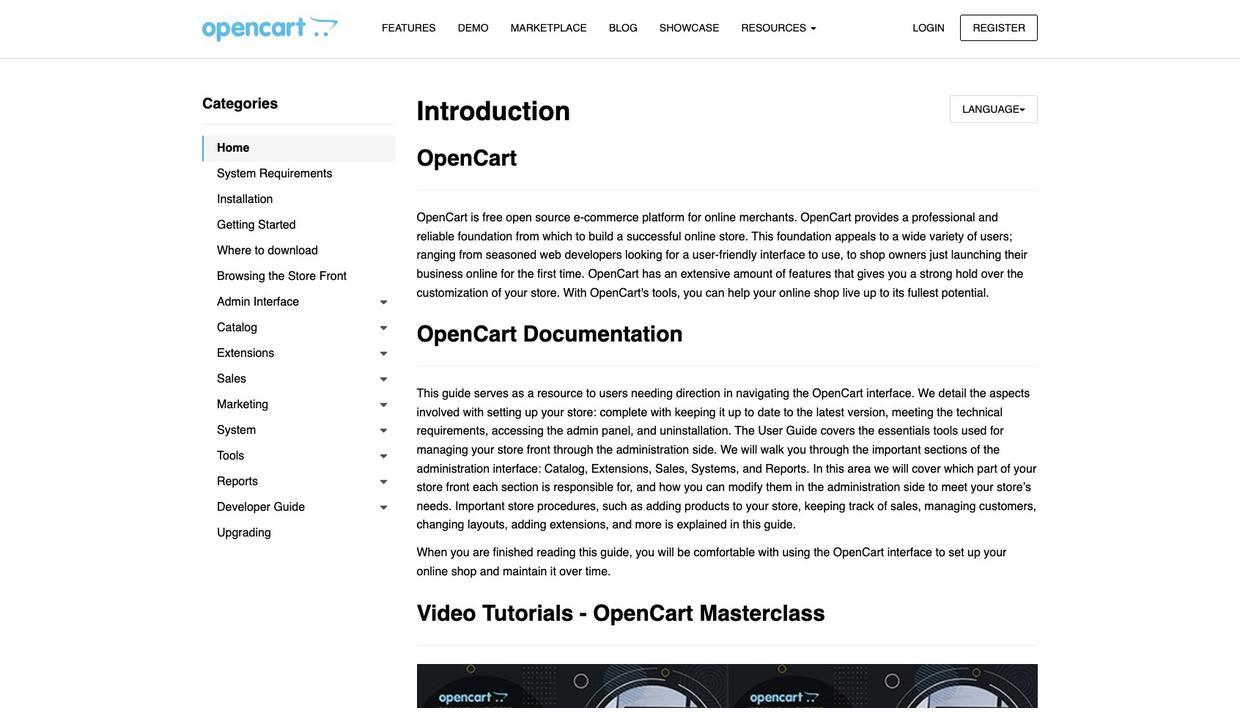 Task type: locate. For each thing, give the bounding box(es) containing it.
store up needs.
[[417, 481, 443, 494]]

appeals
[[835, 230, 877, 243]]

sales
[[217, 373, 246, 386]]

administration up sales,
[[617, 444, 690, 457]]

2 vertical spatial this
[[579, 547, 598, 560]]

1 vertical spatial interface
[[888, 547, 933, 560]]

your down modify
[[746, 500, 769, 513]]

this
[[827, 462, 845, 476], [743, 519, 761, 532], [579, 547, 598, 560]]

time. inside the when you are finished reading this guide, you will be comfortable with using the opencart interface to set up your online shop and maintain it over time.
[[586, 565, 611, 579]]

1 vertical spatial is
[[542, 481, 551, 494]]

1 vertical spatial shop
[[814, 286, 840, 300]]

responsible
[[554, 481, 614, 494]]

a
[[903, 211, 909, 225], [617, 230, 624, 243], [893, 230, 899, 243], [683, 249, 690, 262], [911, 268, 917, 281], [528, 387, 534, 401]]

it inside the when you are finished reading this guide, you will be comfortable with using the opencart interface to set up your online shop and maintain it over time.
[[551, 565, 557, 579]]

time. up "with"
[[560, 268, 585, 281]]

store. down first
[[531, 286, 560, 300]]

0 horizontal spatial managing
[[417, 444, 468, 457]]

is left free
[[471, 211, 480, 225]]

and right for,
[[637, 481, 656, 494]]

for,
[[617, 481, 633, 494]]

where to download
[[217, 244, 318, 257]]

over inside the when you are finished reading this guide, you will be comfortable with using the opencart interface to set up your online shop and maintain it over time.
[[560, 565, 583, 579]]

0 horizontal spatial shop
[[452, 565, 477, 579]]

with inside the when you are finished reading this guide, you will be comfortable with using the opencart interface to set up your online shop and maintain it over time.
[[759, 547, 780, 560]]

keeping
[[675, 406, 716, 419], [805, 500, 846, 513]]

resource
[[538, 387, 583, 401]]

up right live at the top right of the page
[[864, 286, 877, 300]]

can
[[706, 286, 725, 300], [707, 481, 725, 494]]

opencart down track
[[834, 547, 885, 560]]

0 horizontal spatial this
[[579, 547, 598, 560]]

opencart down "introduction" at the top left
[[417, 145, 517, 171]]

0 vertical spatial over
[[982, 268, 1005, 281]]

2 horizontal spatial administration
[[828, 481, 901, 494]]

installation
[[217, 193, 273, 206]]

tools,
[[653, 286, 681, 300]]

1 horizontal spatial is
[[542, 481, 551, 494]]

front down accessing
[[527, 444, 551, 457]]

2 foundation from the left
[[777, 230, 832, 243]]

will left be
[[658, 547, 675, 560]]

0 horizontal spatial interface
[[761, 249, 806, 262]]

1 vertical spatial adding
[[512, 519, 547, 532]]

foundation down free
[[458, 230, 513, 243]]

1 horizontal spatial will
[[742, 444, 758, 457]]

1 vertical spatial time.
[[586, 565, 611, 579]]

system requirements
[[217, 167, 333, 180]]

layouts,
[[468, 519, 508, 532]]

your
[[505, 286, 528, 300], [754, 286, 777, 300], [542, 406, 564, 419], [472, 444, 495, 457], [1014, 462, 1037, 476], [971, 481, 994, 494], [746, 500, 769, 513], [984, 547, 1007, 560]]

that
[[835, 268, 855, 281]]

0 vertical spatial adding
[[647, 500, 682, 513]]

1 vertical spatial will
[[893, 462, 909, 476]]

system down home
[[217, 167, 256, 180]]

is right section
[[542, 481, 551, 494]]

catalog,
[[545, 462, 588, 476]]

modify
[[729, 481, 763, 494]]

procedures,
[[538, 500, 600, 513]]

to up features
[[809, 249, 819, 262]]

a left user-
[[683, 249, 690, 262]]

0 horizontal spatial adding
[[512, 519, 547, 532]]

1 horizontal spatial we
[[919, 387, 936, 401]]

your down seasoned
[[505, 286, 528, 300]]

1 horizontal spatial administration
[[617, 444, 690, 457]]

important
[[873, 444, 922, 457]]

guide right user
[[787, 425, 818, 438]]

1 vertical spatial in
[[796, 481, 805, 494]]

0 horizontal spatial keeping
[[675, 406, 716, 419]]

0 horizontal spatial it
[[551, 565, 557, 579]]

will down the
[[742, 444, 758, 457]]

opencart - open source shopping cart solution image
[[202, 15, 338, 42]]

system
[[217, 167, 256, 180], [217, 424, 256, 437]]

the left first
[[518, 268, 534, 281]]

shop up gives
[[860, 249, 886, 262]]

track
[[849, 500, 875, 513]]

blog link
[[598, 15, 649, 41]]

extensive
[[681, 268, 731, 281]]

system for system
[[217, 424, 256, 437]]

1 vertical spatial guide
[[274, 501, 305, 514]]

getting
[[217, 219, 255, 232]]

keeping up uninstallation.
[[675, 406, 716, 419]]

we
[[875, 462, 890, 476]]

of down seasoned
[[492, 286, 502, 300]]

with left the using
[[759, 547, 780, 560]]

1 horizontal spatial front
[[527, 444, 551, 457]]

can inside this guide serves as a resource to users needing direction in navigating the opencart interface. we detail the aspects involved with setting up your store: complete with keeping it up to date to the latest version, meeting the technical requirements, accessing the admin panel, and uninstallation. the user guide covers the essentials tools used for managing your store front through the administration side. we will walk you through the important sections of the administration interface: catalog, extensions, sales, systems, and reports. in this area we will cover which part of your store front each section is responsible for, and how you can modify them in the administration side to meet your store's needs. important store procedures, such as adding products to your store, keeping track of sales, managing customers, changing layouts, adding extensions, and more is explained in this guide.
[[707, 481, 725, 494]]

from
[[516, 230, 540, 243], [459, 249, 483, 262]]

0 vertical spatial will
[[742, 444, 758, 457]]

system up tools in the left of the page
[[217, 424, 256, 437]]

the inside the when you are finished reading this guide, you will be comfortable with using the opencart interface to set up your online shop and maintain it over time.
[[814, 547, 830, 560]]

shop down are
[[452, 565, 477, 579]]

web
[[540, 249, 562, 262]]

help
[[728, 286, 750, 300]]

the up area
[[853, 444, 869, 457]]

up inside the when you are finished reading this guide, you will be comfortable with using the opencart interface to set up your online shop and maintain it over time.
[[968, 547, 981, 560]]

hold
[[956, 268, 979, 281]]

0 vertical spatial time.
[[560, 268, 585, 281]]

register
[[974, 22, 1026, 33]]

interface up features
[[761, 249, 806, 262]]

section
[[502, 481, 539, 494]]

store. up friendly
[[720, 230, 749, 243]]

you up products
[[684, 481, 703, 494]]

0 vertical spatial managing
[[417, 444, 468, 457]]

up up the
[[729, 406, 742, 419]]

1 horizontal spatial interface
[[888, 547, 933, 560]]

0 vertical spatial interface
[[761, 249, 806, 262]]

we up meeting
[[919, 387, 936, 401]]

0 horizontal spatial administration
[[417, 462, 490, 476]]

business
[[417, 268, 463, 281]]

admin interface link
[[202, 290, 395, 315]]

source
[[536, 211, 571, 225]]

1 horizontal spatial this
[[752, 230, 774, 243]]

the up tools
[[937, 406, 954, 419]]

video tutorials - opencart masterclass
[[417, 600, 826, 626]]

2 horizontal spatial will
[[893, 462, 909, 476]]

sales,
[[656, 462, 688, 476]]

0 vertical spatial is
[[471, 211, 480, 225]]

are
[[473, 547, 490, 560]]

used
[[962, 425, 987, 438]]

1 vertical spatial keeping
[[805, 500, 846, 513]]

it
[[720, 406, 725, 419], [551, 565, 557, 579]]

this left "guide."
[[743, 519, 761, 532]]

developer
[[217, 501, 271, 514]]

of up launching
[[968, 230, 978, 243]]

this right in
[[827, 462, 845, 476]]

0 vertical spatial system
[[217, 167, 256, 180]]

this inside the when you are finished reading this guide, you will be comfortable with using the opencart interface to set up your online shop and maintain it over time.
[[579, 547, 598, 560]]

more
[[635, 519, 662, 532]]

to down e-
[[576, 230, 586, 243]]

up up accessing
[[525, 406, 538, 419]]

successful
[[627, 230, 682, 243]]

this up 'involved'
[[417, 387, 439, 401]]

0 vertical spatial front
[[527, 444, 551, 457]]

variety
[[930, 230, 965, 243]]

0 horizontal spatial as
[[512, 387, 525, 401]]

0 vertical spatial we
[[919, 387, 936, 401]]

0 horizontal spatial is
[[471, 211, 480, 225]]

0 horizontal spatial time.
[[560, 268, 585, 281]]

from right ranging
[[459, 249, 483, 262]]

0 vertical spatial this
[[827, 462, 845, 476]]

and down are
[[480, 565, 500, 579]]

can down systems,
[[707, 481, 725, 494]]

opencart documentation
[[417, 321, 683, 347]]

strong
[[920, 268, 953, 281]]

0 vertical spatial as
[[512, 387, 525, 401]]

system link
[[202, 418, 395, 444]]

detail
[[939, 387, 967, 401]]

the down their
[[1008, 268, 1024, 281]]

0 horizontal spatial over
[[560, 565, 583, 579]]

1 vertical spatial this
[[743, 519, 761, 532]]

1 horizontal spatial as
[[631, 500, 643, 513]]

accessing
[[492, 425, 544, 438]]

adding up finished
[[512, 519, 547, 532]]

to left its
[[880, 286, 890, 300]]

to right date
[[784, 406, 794, 419]]

for right used
[[991, 425, 1004, 438]]

1 vertical spatial we
[[721, 444, 738, 457]]

0 horizontal spatial front
[[446, 481, 470, 494]]

you up its
[[889, 268, 907, 281]]

1 system from the top
[[217, 167, 256, 180]]

over down launching
[[982, 268, 1005, 281]]

0 horizontal spatial guide
[[274, 501, 305, 514]]

part
[[978, 462, 998, 476]]

1 horizontal spatial from
[[516, 230, 540, 243]]

2 vertical spatial will
[[658, 547, 675, 560]]

1 horizontal spatial shop
[[814, 286, 840, 300]]

and right panel,
[[637, 425, 657, 438]]

system for system requirements
[[217, 167, 256, 180]]

catalog link
[[202, 315, 395, 341]]

a left resource
[[528, 387, 534, 401]]

adding down 'how'
[[647, 500, 682, 513]]

for right 'platform'
[[688, 211, 702, 225]]

online
[[705, 211, 737, 225], [685, 230, 716, 243], [467, 268, 498, 281], [780, 286, 811, 300], [417, 565, 448, 579]]

is right more in the right bottom of the page
[[665, 519, 674, 532]]

of
[[968, 230, 978, 243], [776, 268, 786, 281], [492, 286, 502, 300], [971, 444, 981, 457], [1001, 462, 1011, 476], [878, 500, 888, 513]]

online inside the when you are finished reading this guide, you will be comfortable with using the opencart interface to set up your online shop and maintain it over time.
[[417, 565, 448, 579]]

1 vertical spatial administration
[[417, 462, 490, 476]]

1 vertical spatial over
[[560, 565, 583, 579]]

is
[[471, 211, 480, 225], [542, 481, 551, 494], [665, 519, 674, 532]]

through up catalog,
[[554, 444, 594, 457]]

this down merchants.
[[752, 230, 774, 243]]

1 horizontal spatial guide
[[787, 425, 818, 438]]

2 vertical spatial is
[[665, 519, 674, 532]]

1 vertical spatial which
[[945, 462, 975, 476]]

foundation
[[458, 230, 513, 243], [777, 230, 832, 243]]

extensions,
[[550, 519, 609, 532]]

0 vertical spatial which
[[543, 230, 573, 243]]

0 vertical spatial from
[[516, 230, 540, 243]]

commerce
[[585, 211, 639, 225]]

store's
[[997, 481, 1032, 494]]

adding
[[647, 500, 682, 513], [512, 519, 547, 532]]

1 vertical spatial this
[[417, 387, 439, 401]]

aspects
[[990, 387, 1031, 401]]

covers
[[821, 425, 856, 438]]

1 horizontal spatial through
[[810, 444, 850, 457]]

and inside the when you are finished reading this guide, you will be comfortable with using the opencart interface to set up your online shop and maintain it over time.
[[480, 565, 500, 579]]

and up modify
[[743, 462, 763, 476]]

as up setting
[[512, 387, 525, 401]]

getting started
[[217, 219, 296, 232]]

you
[[889, 268, 907, 281], [684, 286, 703, 300], [788, 444, 807, 457], [684, 481, 703, 494], [451, 547, 470, 560], [636, 547, 655, 560]]

free
[[483, 211, 503, 225]]

1 vertical spatial can
[[707, 481, 725, 494]]

maintain
[[503, 565, 547, 579]]

gives
[[858, 268, 885, 281]]

meeting
[[892, 406, 934, 419]]

1 horizontal spatial it
[[720, 406, 725, 419]]

its
[[893, 286, 905, 300]]

needing
[[632, 387, 673, 401]]

it down reading
[[551, 565, 557, 579]]

0 vertical spatial this
[[752, 230, 774, 243]]

shop
[[860, 249, 886, 262], [814, 286, 840, 300], [452, 565, 477, 579]]

can down extensive
[[706, 286, 725, 300]]

1 horizontal spatial managing
[[925, 500, 977, 513]]

which up the meet
[[945, 462, 975, 476]]

1 horizontal spatial time.
[[586, 565, 611, 579]]

0 horizontal spatial foundation
[[458, 230, 513, 243]]

store
[[288, 270, 316, 283]]

0 vertical spatial shop
[[860, 249, 886, 262]]

2 system from the top
[[217, 424, 256, 437]]

0 horizontal spatial this
[[417, 387, 439, 401]]

and inside opencart is free open source e-commerce platform for online merchants. opencart provides a professional and reliable foundation from which to build a successful online store. this foundation appeals to a wide variety of users; ranging from seasoned web developers looking for a user-friendly interface to use, to shop owners just launching their business online for the first time. opencart has an extensive amount of features that gives you a strong hold over the customization of your store. with opencart's tools, you can help your online shop live up to its fullest potential.
[[979, 211, 999, 225]]

0 horizontal spatial which
[[543, 230, 573, 243]]

upgrading link
[[202, 521, 395, 546]]

0 horizontal spatial we
[[721, 444, 738, 457]]

time. inside opencart is free open source e-commerce platform for online merchants. opencart provides a professional and reliable foundation from which to build a successful online store. this foundation appeals to a wide variety of users; ranging from seasoned web developers looking for a user-friendly interface to use, to shop owners just launching their business online for the first time. opencart has an extensive amount of features that gives you a strong hold over the customization of your store. with opencart's tools, you can help your online shop live up to its fullest potential.
[[560, 268, 585, 281]]

1 horizontal spatial over
[[982, 268, 1005, 281]]

when you are finished reading this guide, you will be comfortable with using the opencart interface to set up your online shop and maintain it over time.
[[417, 547, 1007, 579]]

2 vertical spatial administration
[[828, 481, 901, 494]]

with down needing
[[651, 406, 672, 419]]

1 vertical spatial as
[[631, 500, 643, 513]]

front left each
[[446, 481, 470, 494]]

the down panel,
[[597, 444, 613, 457]]

video
[[417, 600, 476, 626]]

through down covers
[[810, 444, 850, 457]]

0 vertical spatial store.
[[720, 230, 749, 243]]

with down guide
[[463, 406, 484, 419]]

a up wide
[[903, 211, 909, 225]]

this left the guide,
[[579, 547, 598, 560]]

1 vertical spatial front
[[446, 481, 470, 494]]

1 vertical spatial store
[[417, 481, 443, 494]]

0 horizontal spatial from
[[459, 249, 483, 262]]

developers
[[565, 249, 622, 262]]

side.
[[693, 444, 718, 457]]

comfortable
[[694, 547, 755, 560]]

the down in
[[808, 481, 825, 494]]

you down more in the right bottom of the page
[[636, 547, 655, 560]]

opencart up reliable on the left top
[[417, 211, 468, 225]]

foundation up use,
[[777, 230, 832, 243]]

1 horizontal spatial keeping
[[805, 500, 846, 513]]

1 horizontal spatial this
[[743, 519, 761, 532]]

and up users;
[[979, 211, 999, 225]]

admin
[[217, 296, 250, 309]]

user
[[759, 425, 783, 438]]

interface left the set
[[888, 547, 933, 560]]

when
[[417, 547, 448, 560]]

navigating
[[737, 387, 790, 401]]

0 horizontal spatial store.
[[531, 286, 560, 300]]

marketplace
[[511, 22, 587, 34]]

your right the set
[[984, 547, 1007, 560]]

0 horizontal spatial will
[[658, 547, 675, 560]]

0 horizontal spatial through
[[554, 444, 594, 457]]

up inside opencart is free open source e-commerce platform for online merchants. opencart provides a professional and reliable foundation from which to build a successful online store. this foundation appeals to a wide variety of users; ranging from seasoned web developers looking for a user-friendly interface to use, to shop owners just launching their business online for the first time. opencart has an extensive amount of features that gives you a strong hold over the customization of your store. with opencart's tools, you can help your online shop live up to its fullest potential.
[[864, 286, 877, 300]]

2 horizontal spatial with
[[759, 547, 780, 560]]

0 vertical spatial guide
[[787, 425, 818, 438]]

of right amount
[[776, 268, 786, 281]]

1 horizontal spatial foundation
[[777, 230, 832, 243]]

of down used
[[971, 444, 981, 457]]

0 vertical spatial it
[[720, 406, 725, 419]]

managing down requirements,
[[417, 444, 468, 457]]

keeping left track
[[805, 500, 846, 513]]

login link
[[901, 14, 958, 41]]

1 vertical spatial system
[[217, 424, 256, 437]]

sales,
[[891, 500, 922, 513]]

in right 'them'
[[796, 481, 805, 494]]



Task type: vqa. For each thing, say whether or not it's contained in the screenshot.
interface.
yes



Task type: describe. For each thing, give the bounding box(es) containing it.
you down extensive
[[684, 286, 703, 300]]

sections
[[925, 444, 968, 457]]

is inside opencart is free open source e-commerce platform for online merchants. opencart provides a professional and reliable foundation from which to build a successful online store. this foundation appeals to a wide variety of users; ranging from seasoned web developers looking for a user-friendly interface to use, to shop owners just launching their business online for the first time. opencart has an extensive amount of features that gives you a strong hold over the customization of your store. with opencart's tools, you can help your online shop live up to its fullest potential.
[[471, 211, 480, 225]]

upgrading
[[217, 527, 271, 540]]

changing
[[417, 519, 465, 532]]

the
[[735, 425, 755, 438]]

extensions,
[[592, 462, 652, 476]]

-
[[580, 600, 587, 626]]

first
[[538, 268, 557, 281]]

using
[[783, 547, 811, 560]]

0 vertical spatial keeping
[[675, 406, 716, 419]]

your down resource
[[542, 406, 564, 419]]

serves
[[474, 387, 509, 401]]

open
[[506, 211, 532, 225]]

the up technical
[[970, 387, 987, 401]]

over inside opencart is free open source e-commerce platform for online merchants. opencart provides a professional and reliable foundation from which to build a successful online store. this foundation appeals to a wide variety of users; ranging from seasoned web developers looking for a user-friendly interface to use, to shop owners just launching their business online for the first time. opencart has an extensive amount of features that gives you a strong hold over the customization of your store. with opencart's tools, you can help your online shop live up to its fullest potential.
[[982, 268, 1005, 281]]

systems,
[[692, 462, 740, 476]]

for inside this guide serves as a resource to users needing direction in navigating the opencart interface. we detail the aspects involved with setting up your store: complete with keeping it up to date to the latest version, meeting the technical requirements, accessing the admin panel, and uninstallation. the user guide covers the essentials tools used for managing your store front through the administration side. we will walk you through the important sections of the administration interface: catalog, extensions, sales, systems, and reports. in this area we will cover which part of your store front each section is responsible for, and how you can modify them in the administration side to meet your store's needs. important store procedures, such as adding products to your store, keeping track of sales, managing customers, changing layouts, adding extensions, and more is explained in this guide.
[[991, 425, 1004, 438]]

uninstallation.
[[660, 425, 732, 438]]

guide,
[[601, 547, 633, 560]]

opencart inside this guide serves as a resource to users needing direction in navigating the opencart interface. we detail the aspects involved with setting up your store: complete with keeping it up to date to the latest version, meeting the technical requirements, accessing the admin panel, and uninstallation. the user guide covers the essentials tools used for managing your store front through the administration side. we will walk you through the important sections of the administration interface: catalog, extensions, sales, systems, and reports. in this area we will cover which part of your store front each section is responsible for, and how you can modify them in the administration side to meet your store's needs. important store procedures, such as adding products to your store, keeping track of sales, managing customers, changing layouts, adding extensions, and more is explained in this guide.
[[813, 387, 864, 401]]

reports
[[217, 475, 258, 488]]

opencart up opencart's
[[588, 268, 639, 281]]

set
[[949, 547, 965, 560]]

a down owners
[[911, 268, 917, 281]]

requirements
[[259, 167, 333, 180]]

cover
[[913, 462, 941, 476]]

shop inside the when you are finished reading this guide, you will be comfortable with using the opencart interface to set up your online shop and maintain it over time.
[[452, 565, 477, 579]]

such
[[603, 500, 628, 513]]

guide inside developer guide "link"
[[274, 501, 305, 514]]

this inside this guide serves as a resource to users needing direction in navigating the opencart interface. we detail the aspects involved with setting up your store: complete with keeping it up to date to the latest version, meeting the technical requirements, accessing the admin panel, and uninstallation. the user guide covers the essentials tools used for managing your store front through the administration side. we will walk you through the important sections of the administration interface: catalog, extensions, sales, systems, and reports. in this area we will cover which part of your store front each section is responsible for, and how you can modify them in the administration side to meet your store's needs. important store procedures, such as adding products to your store, keeping track of sales, managing customers, changing layouts, adding extensions, and more is explained in this guide.
[[417, 387, 439, 401]]

browsing the store front link
[[202, 264, 395, 290]]

reliable
[[417, 230, 455, 243]]

2 horizontal spatial is
[[665, 519, 674, 532]]

potential.
[[942, 286, 990, 300]]

your inside the when you are finished reading this guide, you will be comfortable with using the opencart interface to set up your online shop and maintain it over time.
[[984, 547, 1007, 560]]

users
[[600, 387, 628, 401]]

your down requirements,
[[472, 444, 495, 457]]

system requirements link
[[202, 161, 395, 187]]

a left wide
[[893, 230, 899, 243]]

1 foundation from the left
[[458, 230, 513, 243]]

showcase
[[660, 22, 720, 34]]

2 vertical spatial store
[[508, 500, 534, 513]]

wide
[[903, 230, 927, 243]]

1 vertical spatial from
[[459, 249, 483, 262]]

your down part
[[971, 481, 994, 494]]

essentials
[[879, 425, 931, 438]]

demo
[[458, 22, 489, 34]]

2 through from the left
[[810, 444, 850, 457]]

this guide serves as a resource to users needing direction in navigating the opencart interface. we detail the aspects involved with setting up your store: complete with keeping it up to date to the latest version, meeting the technical requirements, accessing the admin panel, and uninstallation. the user guide covers the essentials tools used for managing your store front through the administration side. we will walk you through the important sections of the administration interface: catalog, extensions, sales, systems, and reports. in this area we will cover which part of your store front each section is responsible for, and how you can modify them in the administration side to meet your store's needs. important store procedures, such as adding products to your store, keeping track of sales, managing customers, changing layouts, adding extensions, and more is explained in this guide.
[[417, 387, 1037, 532]]

tools link
[[202, 444, 395, 469]]

the left latest
[[797, 406, 814, 419]]

each
[[473, 481, 498, 494]]

tools
[[217, 450, 244, 463]]

1 vertical spatial managing
[[925, 500, 977, 513]]

a inside this guide serves as a resource to users needing direction in navigating the opencart interface. we detail the aspects involved with setting up your store: complete with keeping it up to date to the latest version, meeting the technical requirements, accessing the admin panel, and uninstallation. the user guide covers the essentials tools used for managing your store front through the administration side. we will walk you through the important sections of the administration interface: catalog, extensions, sales, systems, and reports. in this area we will cover which part of your store front each section is responsible for, and how you can modify them in the administration side to meet your store's needs. important store procedures, such as adding products to your store, keeping track of sales, managing customers, changing layouts, adding extensions, and more is explained in this guide.
[[528, 387, 534, 401]]

can inside opencart is free open source e-commerce platform for online merchants. opencart provides a professional and reliable foundation from which to build a successful online store. this foundation appeals to a wide variety of users; ranging from seasoned web developers looking for a user-friendly interface to use, to shop owners just launching their business online for the first time. opencart has an extensive amount of features that gives you a strong hold over the customization of your store. with opencart's tools, you can help your online shop live up to its fullest potential.
[[706, 286, 725, 300]]

panel,
[[602, 425, 634, 438]]

seasoned
[[486, 249, 537, 262]]

to down modify
[[733, 500, 743, 513]]

guide
[[442, 387, 471, 401]]

categories
[[202, 95, 278, 112]]

e-
[[574, 211, 585, 225]]

owners
[[889, 249, 927, 262]]

introduction
[[417, 96, 571, 126]]

explained
[[677, 519, 727, 532]]

which inside this guide serves as a resource to users needing direction in navigating the opencart interface. we detail the aspects involved with setting up your store: complete with keeping it up to date to the latest version, meeting the technical requirements, accessing the admin panel, and uninstallation. the user guide covers the essentials tools used for managing your store front through the administration side. we will walk you through the important sections of the administration interface: catalog, extensions, sales, systems, and reports. in this area we will cover which part of your store front each section is responsible for, and how you can modify them in the administration side to meet your store's needs. important store procedures, such as adding products to your store, keeping track of sales, managing customers, changing layouts, adding extensions, and more is explained in this guide.
[[945, 462, 975, 476]]

and down such on the bottom of the page
[[613, 519, 632, 532]]

them
[[767, 481, 793, 494]]

professional
[[913, 211, 976, 225]]

customers,
[[980, 500, 1037, 513]]

build
[[589, 230, 614, 243]]

provides
[[855, 211, 900, 225]]

register link
[[961, 14, 1038, 41]]

resources link
[[731, 15, 828, 41]]

of right part
[[1001, 462, 1011, 476]]

opencart right -
[[593, 600, 694, 626]]

guide inside this guide serves as a resource to users needing direction in navigating the opencart interface. we detail the aspects involved with setting up your store: complete with keeping it up to date to the latest version, meeting the technical requirements, accessing the admin panel, and uninstallation. the user guide covers the essentials tools used for managing your store front through the administration side. we will walk you through the important sections of the administration interface: catalog, extensions, sales, systems, and reports. in this area we will cover which part of your store front each section is responsible for, and how you can modify them in the administration side to meet your store's needs. important store procedures, such as adding products to your store, keeping track of sales, managing customers, changing layouts, adding extensions, and more is explained in this guide.
[[787, 425, 818, 438]]

for up an
[[666, 249, 680, 262]]

a right the "build"
[[617, 230, 624, 243]]

your down amount
[[754, 286, 777, 300]]

store:
[[568, 406, 597, 419]]

will inside the when you are finished reading this guide, you will be comfortable with using the opencart interface to set up your online shop and maintain it over time.
[[658, 547, 675, 560]]

demo link
[[447, 15, 500, 41]]

to up store:
[[587, 387, 596, 401]]

opencart up appeals
[[801, 211, 852, 225]]

interface.
[[867, 387, 915, 401]]

you left are
[[451, 547, 470, 560]]

products
[[685, 500, 730, 513]]

to inside the when you are finished reading this guide, you will be comfortable with using the opencart interface to set up your online shop and maintain it over time.
[[936, 547, 946, 560]]

this inside opencart is free open source e-commerce platform for online merchants. opencart provides a professional and reliable foundation from which to build a successful online store. this foundation appeals to a wide variety of users; ranging from seasoned web developers looking for a user-friendly interface to use, to shop owners just launching their business online for the first time. opencart has an extensive amount of features that gives you a strong hold over the customization of your store. with opencart's tools, you can help your online shop live up to its fullest potential.
[[752, 230, 774, 243]]

2 horizontal spatial shop
[[860, 249, 886, 262]]

1 through from the left
[[554, 444, 594, 457]]

interface inside opencart is free open source e-commerce platform for online merchants. opencart provides a professional and reliable foundation from which to build a successful online store. this foundation appeals to a wide variety of users; ranging from seasoned web developers looking for a user-friendly interface to use, to shop owners just launching their business online for the first time. opencart has an extensive amount of features that gives you a strong hold over the customization of your store. with opencart's tools, you can help your online shop live up to its fullest potential.
[[761, 249, 806, 262]]

it inside this guide serves as a resource to users needing direction in navigating the opencart interface. we detail the aspects involved with setting up your store: complete with keeping it up to date to the latest version, meeting the technical requirements, accessing the admin panel, and uninstallation. the user guide covers the essentials tools used for managing your store front through the administration side. we will walk you through the important sections of the administration interface: catalog, extensions, sales, systems, and reports. in this area we will cover which part of your store front each section is responsible for, and how you can modify them in the administration side to meet your store's needs. important store procedures, such as adding products to your store, keeping track of sales, managing customers, changing layouts, adding extensions, and more is explained in this guide.
[[720, 406, 725, 419]]

login
[[913, 22, 945, 33]]

features link
[[371, 15, 447, 41]]

sales link
[[202, 367, 395, 392]]

of right track
[[878, 500, 888, 513]]

1 horizontal spatial store.
[[720, 230, 749, 243]]

reports.
[[766, 462, 810, 476]]

merchants.
[[740, 211, 798, 225]]

the down version,
[[859, 425, 875, 438]]

fullest
[[908, 286, 939, 300]]

to right where
[[255, 244, 265, 257]]

ranging
[[417, 249, 456, 262]]

customization
[[417, 286, 489, 300]]

the left admin
[[547, 425, 564, 438]]

amount
[[734, 268, 773, 281]]

to down the provides
[[880, 230, 890, 243]]

for down seasoned
[[501, 268, 515, 281]]

1 horizontal spatial adding
[[647, 500, 682, 513]]

you up reports.
[[788, 444, 807, 457]]

opencart's
[[590, 286, 649, 300]]

to right side
[[929, 481, 939, 494]]

1 horizontal spatial with
[[651, 406, 672, 419]]

0 vertical spatial in
[[724, 387, 733, 401]]

opencart inside the when you are finished reading this guide, you will be comfortable with using the opencart interface to set up your online shop and maintain it over time.
[[834, 547, 885, 560]]

setting
[[487, 406, 522, 419]]

2 vertical spatial in
[[731, 519, 740, 532]]

version,
[[848, 406, 889, 419]]

to up the
[[745, 406, 755, 419]]

front
[[319, 270, 347, 283]]

resources
[[742, 22, 810, 34]]

browsing
[[217, 270, 265, 283]]

your up store's
[[1014, 462, 1037, 476]]

0 vertical spatial store
[[498, 444, 524, 457]]

live
[[843, 286, 861, 300]]

marketing link
[[202, 392, 395, 418]]

to down appeals
[[847, 249, 857, 262]]

the up part
[[984, 444, 1000, 457]]

marketing
[[217, 398, 269, 411]]

technical
[[957, 406, 1003, 419]]

opencart down customization
[[417, 321, 517, 347]]

2 horizontal spatial this
[[827, 462, 845, 476]]

interface inside the when you are finished reading this guide, you will be comfortable with using the opencart interface to set up your online shop and maintain it over time.
[[888, 547, 933, 560]]

how
[[660, 481, 681, 494]]

finished
[[493, 547, 534, 560]]

language
[[963, 103, 1020, 115]]

which inside opencart is free open source e-commerce platform for online merchants. opencart provides a professional and reliable foundation from which to build a successful online store. this foundation appeals to a wide variety of users; ranging from seasoned web developers looking for a user-friendly interface to use, to shop owners just launching their business online for the first time. opencart has an extensive amount of features that gives you a strong hold over the customization of your store. with opencart's tools, you can help your online shop live up to its fullest potential.
[[543, 230, 573, 243]]

the inside the browsing the store front link
[[269, 270, 285, 283]]

0 horizontal spatial with
[[463, 406, 484, 419]]

the right navigating
[[793, 387, 810, 401]]

0 vertical spatial administration
[[617, 444, 690, 457]]

features
[[789, 268, 832, 281]]

getting started link
[[202, 213, 395, 238]]

their
[[1005, 249, 1028, 262]]

where
[[217, 244, 252, 257]]

interface
[[254, 296, 299, 309]]



